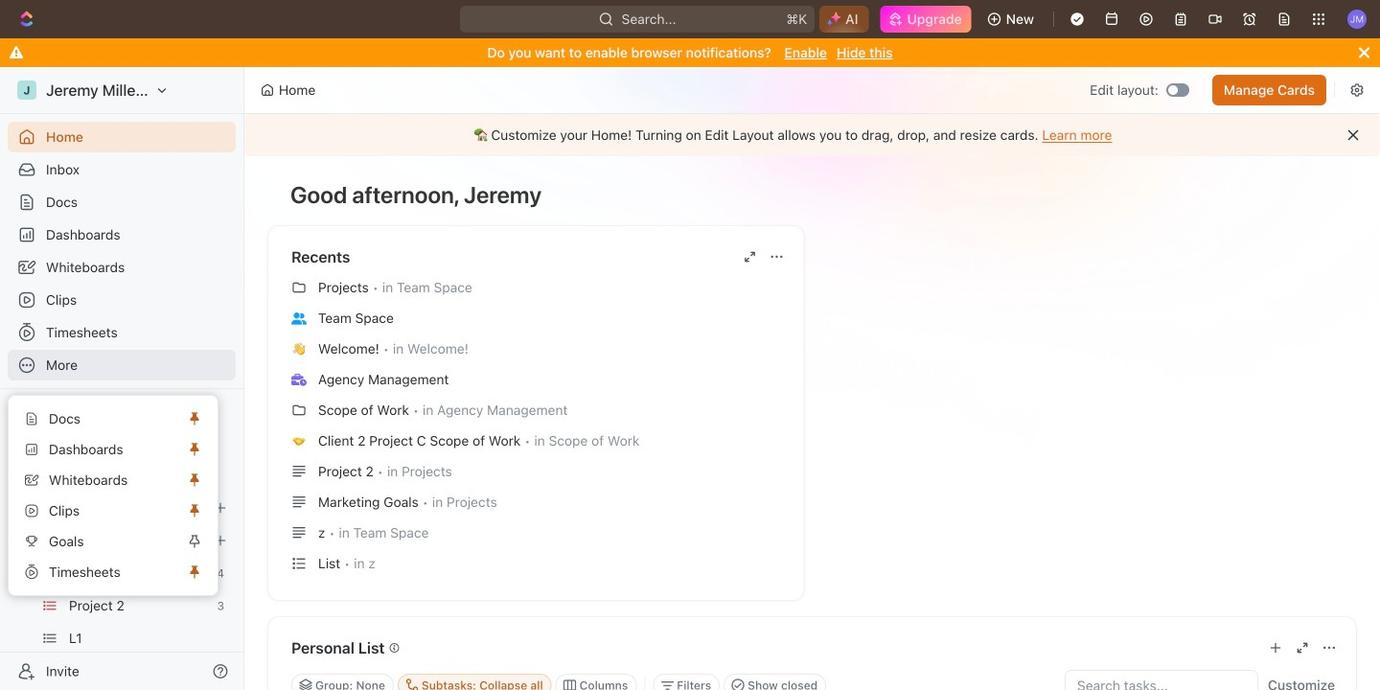 Task type: locate. For each thing, give the bounding box(es) containing it.
business time image
[[291, 374, 307, 386]]

alert
[[245, 114, 1381, 156]]

tree inside sidebar navigation
[[8, 460, 236, 690]]

tree
[[8, 460, 236, 690]]

user group image
[[20, 502, 34, 514]]



Task type: vqa. For each thing, say whether or not it's contained in the screenshot.
the topmost docs
no



Task type: describe. For each thing, give the bounding box(es) containing it.
user group image
[[291, 312, 307, 325]]

Search tasks... text field
[[1066, 671, 1258, 690]]

sidebar navigation
[[0, 67, 245, 690]]



